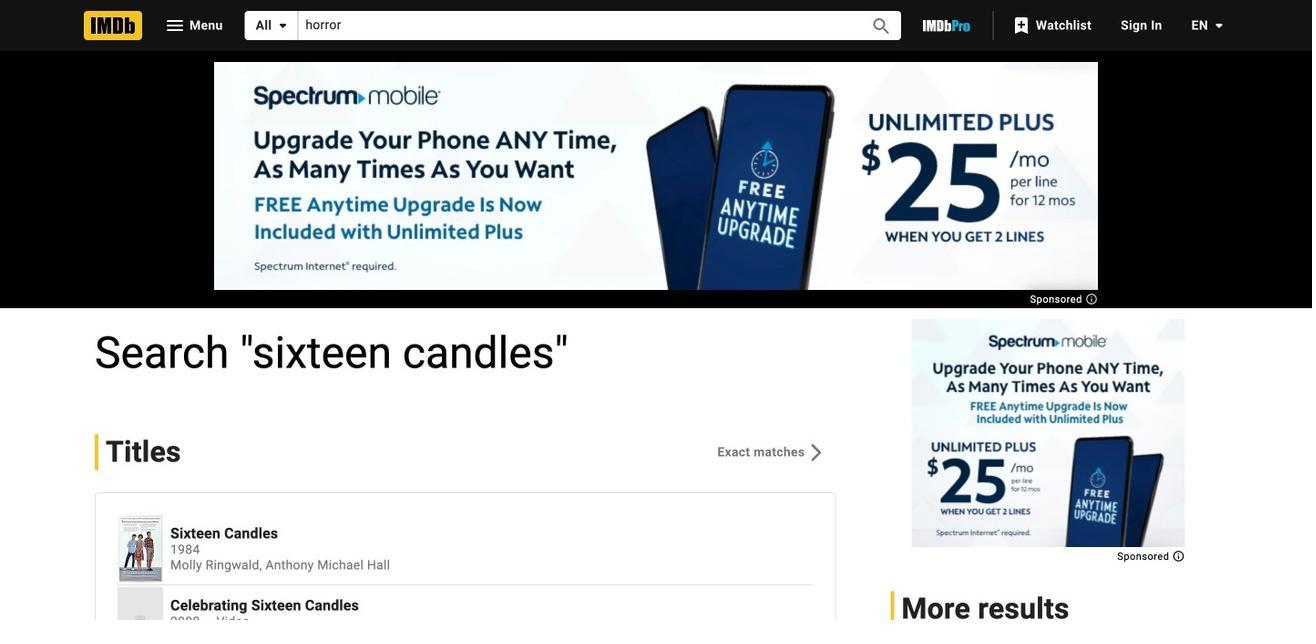 Task type: vqa. For each thing, say whether or not it's contained in the screenshot.
arrow drop down image to the right
yes



Task type: locate. For each thing, give the bounding box(es) containing it.
menu image
[[164, 15, 186, 36]]

1 horizontal spatial arrow drop down image
[[1209, 15, 1231, 36]]

None field
[[298, 11, 851, 40]]

0 horizontal spatial arrow drop down image
[[272, 15, 294, 36]]

watchlist image
[[1011, 15, 1033, 36]]

movie image
[[133, 614, 148, 620]]

submit search image
[[871, 15, 893, 37]]

main content
[[0, 51, 1313, 620]]

None search field
[[245, 11, 902, 40]]

arrow right image
[[805, 441, 827, 463]]

2 arrow drop down image from the left
[[1209, 15, 1231, 36]]

Search IMDb text field
[[298, 11, 851, 40]]

arrow drop down image
[[272, 15, 294, 36], [1209, 15, 1231, 36]]



Task type: describe. For each thing, give the bounding box(es) containing it.
1 arrow drop down image from the left
[[272, 15, 294, 36]]

home image
[[84, 11, 142, 40]]

sponsored content section
[[912, 319, 1186, 560]]

molly ringwald, anthony michael hall, and michael schoeffling in sixteen candles (1984) image
[[118, 515, 163, 583]]



